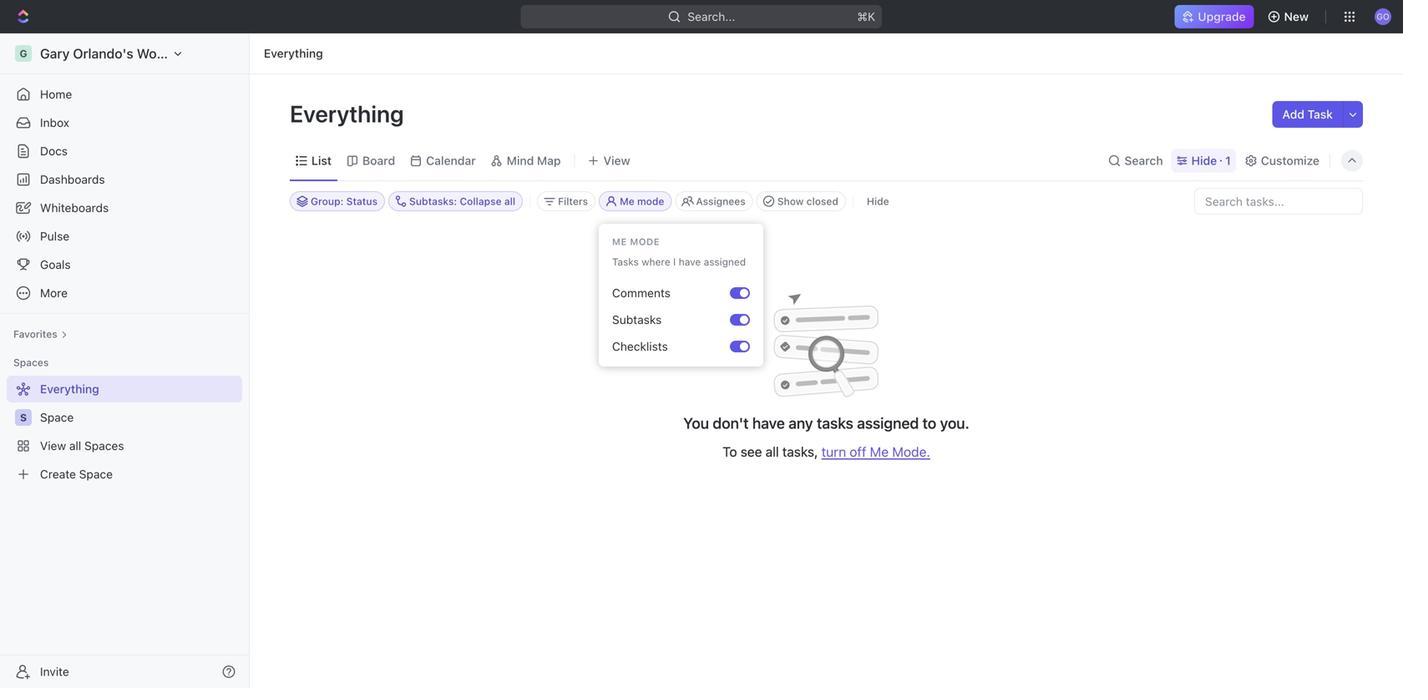 Task type: vqa. For each thing, say whether or not it's contained in the screenshot.
you. on the right
yes



Task type: describe. For each thing, give the bounding box(es) containing it.
add task button
[[1273, 101, 1344, 128]]

sidebar navigation
[[0, 33, 250, 689]]

pulse
[[40, 229, 70, 243]]

add
[[1283, 107, 1305, 121]]

any
[[789, 414, 814, 432]]

new
[[1285, 10, 1309, 23]]

mode.
[[893, 444, 931, 460]]

docs link
[[7, 138, 242, 165]]

everything inside everything link
[[264, 46, 323, 60]]

me inside dropdown button
[[620, 196, 635, 207]]

all
[[766, 444, 779, 460]]

don't
[[713, 414, 749, 432]]

whiteboards link
[[7, 195, 242, 221]]

comments button
[[606, 280, 730, 307]]

subtasks button
[[606, 307, 730, 333]]

you
[[684, 414, 709, 432]]

hide 1
[[1192, 154, 1232, 168]]

hide button
[[861, 191, 896, 211]]

1 vertical spatial me
[[613, 236, 627, 247]]

map
[[537, 154, 561, 168]]

checklists
[[613, 340, 668, 353]]

tasks,
[[783, 444, 818, 460]]

list
[[312, 154, 332, 168]]

hide for hide 1
[[1192, 154, 1218, 168]]

calendar link
[[423, 149, 476, 173]]

dashboards
[[40, 173, 105, 186]]

upgrade link
[[1175, 5, 1255, 28]]

whiteboards
[[40, 201, 109, 215]]

list link
[[308, 149, 332, 173]]

calendar
[[426, 154, 476, 168]]

comments
[[613, 286, 671, 300]]

tree inside "sidebar" navigation
[[7, 376, 242, 488]]

me mode button
[[599, 191, 672, 211]]

upgrade
[[1199, 10, 1246, 23]]

task
[[1308, 107, 1334, 121]]

2 vertical spatial me
[[870, 444, 889, 460]]

board link
[[359, 149, 395, 173]]

subtasks
[[613, 313, 662, 327]]

to see all tasks, turn off me mode.
[[723, 444, 931, 460]]

1 vertical spatial mode
[[630, 236, 660, 247]]

mode inside me mode dropdown button
[[638, 196, 665, 207]]

favorites button
[[7, 324, 74, 344]]

search button
[[1103, 149, 1169, 173]]

board
[[363, 154, 395, 168]]

you don't have any tasks assigned to you.
[[684, 414, 970, 432]]



Task type: locate. For each thing, give the bounding box(es) containing it.
0 vertical spatial me
[[620, 196, 635, 207]]

see
[[741, 444, 762, 460]]

me mode left assignees button
[[620, 196, 665, 207]]

mind map
[[507, 154, 561, 168]]

have
[[753, 414, 785, 432]]

customize button
[[1240, 149, 1325, 173]]

spaces
[[13, 357, 49, 369]]

0 vertical spatial mode
[[638, 196, 665, 207]]

hide inside button
[[867, 196, 890, 207]]

goals
[[40, 258, 71, 272]]

home link
[[7, 81, 242, 108]]

0 vertical spatial hide
[[1192, 154, 1218, 168]]

⌘k
[[858, 10, 876, 23]]

tasks
[[817, 414, 854, 432]]

1
[[1226, 154, 1232, 168]]

pulse link
[[7, 223, 242, 250]]

turn off me mode. button
[[822, 444, 931, 460]]

hide for hide
[[867, 196, 890, 207]]

checklists button
[[606, 333, 730, 360]]

1 vertical spatial everything
[[290, 100, 409, 127]]

to
[[723, 444, 737, 460]]

hide
[[1192, 154, 1218, 168], [867, 196, 890, 207]]

home
[[40, 87, 72, 101]]

docs
[[40, 144, 68, 158]]

dashboards link
[[7, 166, 242, 193]]

inbox
[[40, 116, 69, 130]]

customize
[[1262, 154, 1320, 168]]

to
[[923, 414, 937, 432]]

assignees
[[696, 196, 746, 207]]

turn
[[822, 444, 847, 460]]

me mode inside dropdown button
[[620, 196, 665, 207]]

invite
[[40, 665, 69, 679]]

0 vertical spatial everything
[[264, 46, 323, 60]]

you.
[[941, 414, 970, 432]]

1 vertical spatial me mode
[[613, 236, 660, 247]]

assignees button
[[676, 191, 753, 211]]

mind map link
[[504, 149, 561, 173]]

favorites
[[13, 328, 57, 340]]

0 vertical spatial me mode
[[620, 196, 665, 207]]

Search tasks... text field
[[1196, 189, 1363, 214]]

me
[[620, 196, 635, 207], [613, 236, 627, 247], [870, 444, 889, 460]]

off
[[850, 444, 867, 460]]

mind
[[507, 154, 534, 168]]

everything
[[264, 46, 323, 60], [290, 100, 409, 127]]

goals link
[[7, 252, 242, 278]]

0 horizontal spatial hide
[[867, 196, 890, 207]]

assigned
[[858, 414, 919, 432]]

tree
[[7, 376, 242, 488]]

search...
[[688, 10, 736, 23]]

1 vertical spatial hide
[[867, 196, 890, 207]]

inbox link
[[7, 109, 242, 136]]

mode
[[638, 196, 665, 207], [630, 236, 660, 247]]

mode down me mode dropdown button
[[630, 236, 660, 247]]

me mode
[[620, 196, 665, 207], [613, 236, 660, 247]]

me mode down me mode dropdown button
[[613, 236, 660, 247]]

add task
[[1283, 107, 1334, 121]]

mode left assignees button
[[638, 196, 665, 207]]

new button
[[1261, 3, 1319, 30]]

1 horizontal spatial hide
[[1192, 154, 1218, 168]]

everything link
[[260, 43, 327, 64]]

search
[[1125, 154, 1164, 168]]



